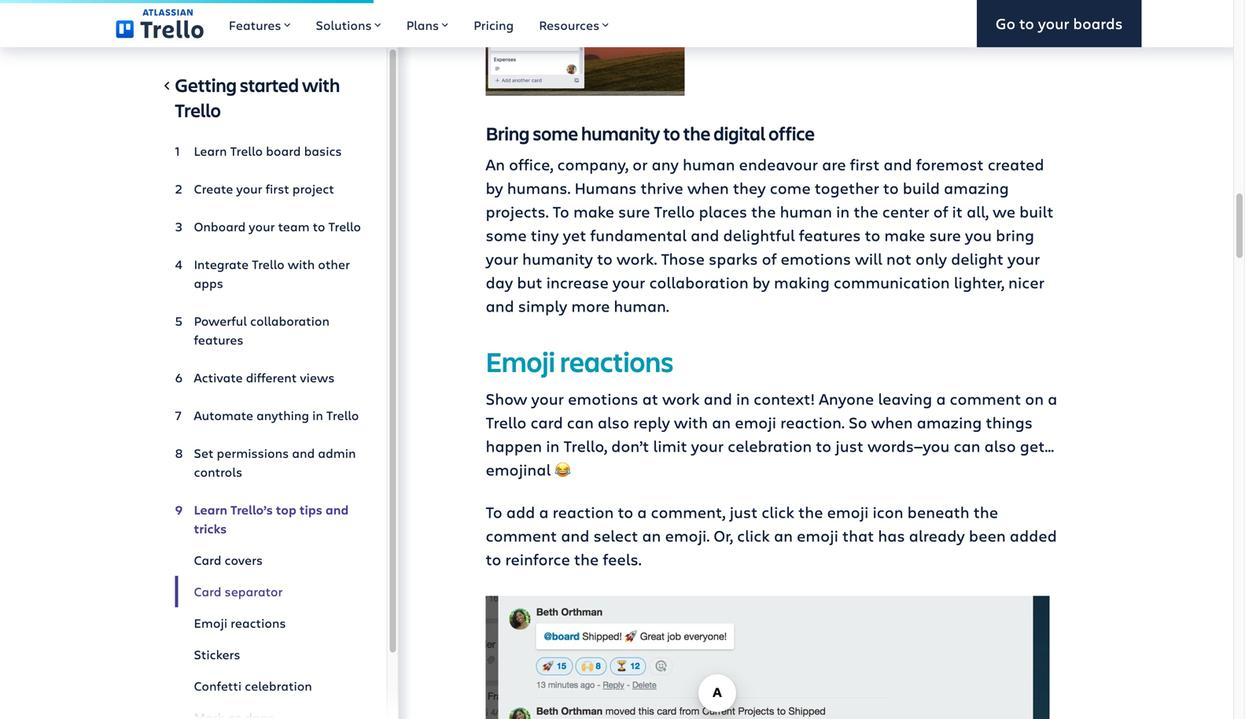 Task type: describe. For each thing, give the bounding box(es) containing it.
your up day
[[486, 248, 519, 269]]

collaboration inside powerful collaboration features
[[250, 312, 330, 329]]

basics
[[304, 142, 342, 159]]

1 vertical spatial can
[[954, 435, 981, 456]]

the down together
[[854, 201, 879, 222]]

trello inside getting started with trello
[[175, 98, 221, 122]]

and down places on the right of the page
[[691, 224, 720, 245]]

with inside 'emoji reactions show your emotions at work and in context! anyone leaving a comment on a trello card can also reply with an emoji reaction. so when amazing things happen in trello, don't limit your celebration to just words—you can also get... emojinal 😂'
[[674, 412, 708, 433]]

an image showing an example of a card separator on a trello board image
[[486, 0, 685, 96]]

create your first project
[[194, 180, 334, 197]]

different
[[246, 369, 297, 386]]

to right team
[[313, 218, 325, 235]]

an
[[486, 153, 505, 175]]

but
[[517, 271, 543, 293]]

atlassian trello image
[[116, 9, 204, 38]]

company,
[[558, 153, 629, 175]]

lighter,
[[954, 271, 1005, 293]]

integrate trello with other apps link
[[175, 249, 362, 299]]

comment inside 'emoji reactions show your emotions at work and in context! anyone leaving a comment on a trello card can also reply with an emoji reaction. so when amazing things happen in trello, don't limit your celebration to just words—you can also get... emojinal 😂'
[[950, 388, 1022, 409]]

card separator
[[194, 583, 283, 600]]

emoji inside 'emoji reactions show your emotions at work and in context! anyone leaving a comment on a trello card can also reply with an emoji reaction. so when amazing things happen in trello, don't limit your celebration to just words—you can also get... emojinal 😂'
[[735, 412, 777, 433]]

in inside automate anything in trello link
[[312, 407, 323, 424]]

getting started with trello
[[175, 72, 340, 122]]

work
[[663, 388, 700, 409]]

humans.
[[507, 177, 571, 198]]

comment inside to add a reaction to a comment, just click the emoji icon beneath the comment and select an emoji. or, click an emoji that has already been added to reinforce the feels.
[[486, 525, 557, 546]]

only
[[916, 248, 948, 269]]

0 horizontal spatial an
[[642, 525, 661, 546]]

automate anything in trello
[[194, 407, 359, 424]]

stickers
[[194, 646, 240, 663]]

all,
[[967, 201, 989, 222]]

so
[[849, 412, 868, 433]]

set permissions and admin controls
[[194, 445, 356, 480]]

1 vertical spatial make
[[885, 224, 926, 245]]

card
[[531, 412, 563, 433]]

reactions for emoji reactions show your emotions at work and in context! anyone leaving a comment on a trello card can also reply with an emoji reaction. so when amazing things happen in trello, don't limit your celebration to just words—you can also get... emojinal 😂
[[560, 343, 674, 380]]

features button
[[216, 0, 303, 47]]

pricing
[[474, 17, 514, 33]]

your up nicer
[[1008, 248, 1041, 269]]

delight
[[951, 248, 1004, 269]]

added
[[1010, 525, 1058, 546]]

set
[[194, 445, 214, 462]]

not
[[887, 248, 912, 269]]

sparks
[[709, 248, 758, 269]]

anyone
[[819, 388, 875, 409]]

a right on at the bottom right
[[1048, 388, 1058, 409]]

communication
[[834, 271, 950, 293]]

onboard your team to trello link
[[175, 211, 362, 242]]

built
[[1020, 201, 1054, 222]]

feels.
[[603, 548, 642, 570]]

0 vertical spatial sure
[[619, 201, 650, 222]]

projects.
[[486, 201, 549, 222]]

reactions for emoji reactions
[[231, 615, 286, 632]]

to inside bring some humanity to the digital office an office, company, or any human endeavour are first and foremost created by humans. humans thrive when they come together to build amazing projects. to make sure trello places the human in the center of it all, we built some tiny yet fundamental and delightful features to make sure you bring your humanity to work. those sparks of emotions will not only delight your day but increase your collaboration by making communication lighter, nicer and simply more human.
[[553, 201, 570, 222]]

card for card covers
[[194, 552, 222, 569]]

bring
[[996, 224, 1035, 245]]

1 vertical spatial emoji
[[828, 501, 869, 522]]

0 vertical spatial some
[[533, 121, 578, 146]]

card covers link
[[175, 545, 362, 576]]

emoji reactions link
[[175, 608, 362, 639]]

it
[[953, 201, 963, 222]]

solutions button
[[303, 0, 394, 47]]

those
[[661, 248, 705, 269]]

features inside bring some humanity to the digital office an office, company, or any human endeavour are first and foremost created by humans. humans thrive when they come together to build amazing projects. to make sure trello places the human in the center of it all, we built some tiny yet fundamental and delightful features to make sure you bring your humanity to work. those sparks of emotions will not only delight your day but increase your collaboration by making communication lighter, nicer and simply more human.
[[799, 224, 861, 245]]

to add a reaction to a comment, just click the emoji icon beneath the comment and select an emoji. or, click an emoji that has already been added to reinforce the feels.
[[486, 501, 1058, 570]]

trello,
[[564, 435, 608, 456]]

happen
[[486, 435, 542, 456]]

places
[[699, 201, 748, 222]]

2 vertical spatial emoji
[[797, 525, 839, 546]]

to left the work.
[[597, 248, 613, 269]]

0 horizontal spatial by
[[486, 177, 503, 198]]

has
[[879, 525, 906, 546]]

leaving
[[878, 388, 933, 409]]

center
[[883, 201, 930, 222]]

solutions
[[316, 17, 372, 33]]

plans button
[[394, 0, 461, 47]]

boards
[[1074, 13, 1123, 34]]

powerful collaboration features
[[194, 312, 330, 348]]

trello inside 'emoji reactions show your emotions at work and in context! anyone leaving a comment on a trello card can also reply with an emoji reaction. so when amazing things happen in trello, don't limit your celebration to just words—you can also get... emojinal 😂'
[[486, 412, 527, 433]]

confetti
[[194, 678, 242, 694]]

1 vertical spatial first
[[266, 180, 289, 197]]

or
[[633, 153, 648, 175]]

1 vertical spatial sure
[[930, 224, 962, 245]]

create
[[194, 180, 233, 197]]

reinforce
[[505, 548, 570, 570]]

on
[[1026, 388, 1044, 409]]

1 horizontal spatial of
[[934, 201, 949, 222]]

tricks
[[194, 520, 227, 537]]

with for started
[[302, 72, 340, 97]]

comment,
[[651, 501, 726, 522]]

create your first project link
[[175, 173, 362, 205]]

reaction.
[[781, 412, 845, 433]]

activate
[[194, 369, 243, 386]]

and inside 'emoji reactions show your emotions at work and in context! anyone leaving a comment on a trello card can also reply with an emoji reaction. so when amazing things happen in trello, don't limit your celebration to just words—you can also get... emojinal 😂'
[[704, 388, 733, 409]]

an inside 'emoji reactions show your emotions at work and in context! anyone leaving a comment on a trello card can also reply with an emoji reaction. so when amazing things happen in trello, don't limit your celebration to just words—you can also get... emojinal 😂'
[[712, 412, 731, 433]]

will
[[855, 248, 883, 269]]

collaboration inside bring some humanity to the digital office an office, company, or any human endeavour are first and foremost created by humans. humans thrive when they come together to build amazing projects. to make sure trello places the human in the center of it all, we built some tiny yet fundamental and delightful features to make sure you bring your humanity to work. those sparks of emotions will not only delight your day but increase your collaboration by making communication lighter, nicer and simply more human.
[[650, 271, 749, 293]]

your down the work.
[[613, 271, 646, 293]]

celebration inside 'emoji reactions show your emotions at work and in context! anyone leaving a comment on a trello card can also reply with an emoji reaction. so when amazing things happen in trello, don't limit your celebration to just words—you can also get... emojinal 😂'
[[728, 435, 812, 456]]

show
[[486, 388, 528, 409]]

a right add in the left of the page
[[539, 501, 549, 522]]

or,
[[714, 525, 734, 546]]

automate
[[194, 407, 253, 424]]

page progress progress bar
[[0, 0, 374, 3]]

activate different views link
[[175, 362, 362, 393]]

emotions inside bring some humanity to the digital office an office, company, or any human endeavour are first and foremost created by humans. humans thrive when they come together to build amazing projects. to make sure trello places the human in the center of it all, we built some tiny yet fundamental and delightful features to make sure you bring your humanity to work. those sparks of emotions will not only delight your day but increase your collaboration by making communication lighter, nicer and simply more human.
[[781, 248, 852, 269]]

context!
[[754, 388, 816, 409]]

top
[[276, 501, 297, 518]]

amazing inside bring some humanity to the digital office an office, company, or any human endeavour are first and foremost created by humans. humans thrive when they come together to build amazing projects. to make sure trello places the human in the center of it all, we built some tiny yet fundamental and delightful features to make sure you bring your humanity to work. those sparks of emotions will not only delight your day but increase your collaboration by making communication lighter, nicer and simply more human.
[[944, 177, 1009, 198]]

trello inside bring some humanity to the digital office an office, company, or any human endeavour are first and foremost created by humans. humans thrive when they come together to build amazing projects. to make sure trello places the human in the center of it all, we built some tiny yet fundamental and delightful features to make sure you bring your humanity to work. those sparks of emotions will not only delight your day but increase your collaboration by making communication lighter, nicer and simply more human.
[[654, 201, 695, 222]]

day
[[486, 271, 513, 293]]

powerful collaboration features link
[[175, 305, 362, 356]]

onboard
[[194, 218, 246, 235]]

to up the select on the bottom of the page
[[618, 501, 634, 522]]

1 vertical spatial also
[[985, 435, 1017, 456]]

together
[[815, 177, 880, 198]]

and up build
[[884, 153, 913, 175]]

1 horizontal spatial human
[[780, 201, 833, 222]]

confetti celebration link
[[175, 670, 362, 702]]

card separator link
[[175, 576, 362, 608]]

an image showing emoji reactions to comments on a trello card image
[[486, 596, 1050, 719]]

your right limit
[[691, 435, 724, 456]]

😂
[[555, 459, 571, 480]]

activate different views
[[194, 369, 335, 386]]

stickers link
[[175, 639, 362, 670]]

add
[[507, 501, 535, 522]]

we
[[993, 201, 1016, 222]]

created
[[988, 153, 1045, 175]]



Task type: vqa. For each thing, say whether or not it's contained in the screenshot.
Share
no



Task type: locate. For each thing, give the bounding box(es) containing it.
learn inside "link"
[[194, 142, 227, 159]]

amazing up all,
[[944, 177, 1009, 198]]

emoji up that
[[828, 501, 869, 522]]

to up will
[[865, 224, 881, 245]]

the up delightful at top right
[[752, 201, 776, 222]]

1 vertical spatial of
[[762, 248, 777, 269]]

1 horizontal spatial to
[[553, 201, 570, 222]]

0 horizontal spatial sure
[[619, 201, 650, 222]]

emoji for emoji reactions show your emotions at work and in context! anyone leaving a comment on a trello card can also reply with an emoji reaction. so when amazing things happen in trello, don't limit your celebration to just words—you can also get... emojinal 😂
[[486, 343, 556, 380]]

features
[[799, 224, 861, 245], [194, 331, 244, 348]]

just inside 'emoji reactions show your emotions at work and in context! anyone leaving a comment on a trello card can also reply with an emoji reaction. so when amazing things happen in trello, don't limit your celebration to just words—you can also get... emojinal 😂'
[[836, 435, 864, 456]]

0 vertical spatial card
[[194, 552, 222, 569]]

your left 'boards'
[[1039, 13, 1070, 34]]

trello inside learn trello board basics "link"
[[230, 142, 263, 159]]

features down powerful
[[194, 331, 244, 348]]

0 horizontal spatial emotions
[[568, 388, 639, 409]]

comment
[[950, 388, 1022, 409], [486, 525, 557, 546]]

integrate
[[194, 256, 249, 273]]

card covers
[[194, 552, 263, 569]]

amazing up words—you
[[917, 412, 982, 433]]

the left digital
[[684, 121, 711, 146]]

an right the select on the bottom of the page
[[642, 525, 661, 546]]

some up the office,
[[533, 121, 578, 146]]

0 horizontal spatial human
[[683, 153, 735, 175]]

0 vertical spatial to
[[553, 201, 570, 222]]

trello down "onboard your team to trello" link
[[252, 256, 285, 273]]

emoji
[[735, 412, 777, 433], [828, 501, 869, 522], [797, 525, 839, 546]]

0 horizontal spatial some
[[486, 224, 527, 245]]

your right create
[[236, 180, 263, 197]]

that
[[843, 525, 875, 546]]

an right or,
[[774, 525, 793, 546]]

don't
[[612, 435, 649, 456]]

make down the center
[[885, 224, 926, 245]]

by down sparks
[[753, 271, 770, 293]]

0 vertical spatial comment
[[950, 388, 1022, 409]]

features up will
[[799, 224, 861, 245]]

increase
[[547, 271, 609, 293]]

of left it at right top
[[934, 201, 949, 222]]

emoji inside emoji reactions link
[[194, 615, 228, 632]]

with inside getting started with trello
[[302, 72, 340, 97]]

to right go
[[1020, 13, 1035, 34]]

select
[[594, 525, 638, 546]]

to inside to add a reaction to a comment, just click the emoji icon beneath the comment and select an emoji. or, click an emoji that has already been added to reinforce the feels.
[[486, 501, 503, 522]]

when down leaving
[[872, 412, 913, 433]]

learn up create
[[194, 142, 227, 159]]

2 vertical spatial with
[[674, 412, 708, 433]]

learn for learn trello's top tips and tricks
[[194, 501, 228, 518]]

yet
[[563, 224, 587, 245]]

to left add in the left of the page
[[486, 501, 503, 522]]

0 vertical spatial first
[[850, 153, 880, 175]]

admin
[[318, 445, 356, 462]]

1 vertical spatial click
[[737, 525, 770, 546]]

0 vertical spatial of
[[934, 201, 949, 222]]

are
[[822, 153, 846, 175]]

0 horizontal spatial can
[[567, 412, 594, 433]]

0 vertical spatial emoji
[[486, 343, 556, 380]]

1 vertical spatial reactions
[[231, 615, 286, 632]]

0 vertical spatial just
[[836, 435, 864, 456]]

when inside bring some humanity to the digital office an office, company, or any human endeavour are first and foremost created by humans. humans thrive when they come together to build amazing projects. to make sure trello places the human in the center of it all, we built some tiny yet fundamental and delightful features to make sure you bring your humanity to work. those sparks of emotions will not only delight your day but increase your collaboration by making communication lighter, nicer and simply more human.
[[688, 177, 729, 198]]

emoji
[[486, 343, 556, 380], [194, 615, 228, 632]]

1 horizontal spatial emotions
[[781, 248, 852, 269]]

1 vertical spatial learn
[[194, 501, 228, 518]]

0 vertical spatial also
[[598, 412, 630, 433]]

0 vertical spatial by
[[486, 177, 503, 198]]

to inside 'emoji reactions show your emotions at work and in context! anyone leaving a comment on a trello card can also reply with an emoji reaction. so when amazing things happen in trello, don't limit your celebration to just words—you can also get... emojinal 😂'
[[816, 435, 832, 456]]

0 horizontal spatial celebration
[[245, 678, 312, 694]]

1 horizontal spatial sure
[[930, 224, 962, 245]]

just down so on the bottom of the page
[[836, 435, 864, 456]]

anything
[[257, 407, 309, 424]]

more
[[572, 295, 610, 316]]

0 vertical spatial humanity
[[582, 121, 661, 146]]

1 learn from the top
[[194, 142, 227, 159]]

integrate trello with other apps
[[194, 256, 350, 292]]

1 vertical spatial emoji
[[194, 615, 228, 632]]

some down projects.
[[486, 224, 527, 245]]

to left reinforce
[[486, 548, 502, 570]]

0 vertical spatial human
[[683, 153, 735, 175]]

comment up things
[[950, 388, 1022, 409]]

first left the 'project'
[[266, 180, 289, 197]]

0 vertical spatial reactions
[[560, 343, 674, 380]]

0 vertical spatial with
[[302, 72, 340, 97]]

trello left board
[[230, 142, 263, 159]]

make down the humans
[[574, 201, 615, 222]]

reaction
[[553, 501, 614, 522]]

1 horizontal spatial reactions
[[560, 343, 674, 380]]

getting started with trello link
[[175, 72, 362, 129]]

1 card from the top
[[194, 552, 222, 569]]

with for trello
[[288, 256, 315, 273]]

to up yet
[[553, 201, 570, 222]]

0 vertical spatial make
[[574, 201, 615, 222]]

0 vertical spatial collaboration
[[650, 271, 749, 293]]

already
[[909, 525, 965, 546]]

emoji up show
[[486, 343, 556, 380]]

also up don't
[[598, 412, 630, 433]]

trello up 'other'
[[329, 218, 361, 235]]

and
[[884, 153, 913, 175], [691, 224, 720, 245], [486, 295, 514, 316], [704, 388, 733, 409], [292, 445, 315, 462], [326, 501, 349, 518], [561, 525, 590, 546]]

0 horizontal spatial also
[[598, 412, 630, 433]]

emojinal
[[486, 459, 551, 480]]

just inside to add a reaction to a comment, just click the emoji icon beneath the comment and select an emoji. or, click an emoji that has already been added to reinforce the feels.
[[730, 501, 758, 522]]

1 horizontal spatial an
[[712, 412, 731, 433]]

0 vertical spatial emoji
[[735, 412, 777, 433]]

nicer
[[1009, 271, 1045, 293]]

1 horizontal spatial also
[[985, 435, 1017, 456]]

by
[[486, 177, 503, 198], [753, 271, 770, 293]]

foremost
[[917, 153, 984, 175]]

first up together
[[850, 153, 880, 175]]

features inside powerful collaboration features
[[194, 331, 244, 348]]

endeavour
[[739, 153, 818, 175]]

digital
[[714, 121, 766, 146]]

trello
[[175, 98, 221, 122], [230, 142, 263, 159], [654, 201, 695, 222], [329, 218, 361, 235], [252, 256, 285, 273], [326, 407, 359, 424], [486, 412, 527, 433]]

get...
[[1021, 435, 1055, 456]]

2 horizontal spatial an
[[774, 525, 793, 546]]

in right anything
[[312, 407, 323, 424]]

1 horizontal spatial just
[[836, 435, 864, 456]]

0 vertical spatial features
[[799, 224, 861, 245]]

been
[[969, 525, 1006, 546]]

trello inside "onboard your team to trello" link
[[329, 218, 361, 235]]

office
[[769, 121, 815, 146]]

in down card
[[546, 435, 560, 456]]

a right leaving
[[937, 388, 946, 409]]

to
[[1020, 13, 1035, 34], [664, 121, 681, 146], [884, 177, 899, 198], [313, 218, 325, 235], [865, 224, 881, 245], [597, 248, 613, 269], [816, 435, 832, 456], [618, 501, 634, 522], [486, 548, 502, 570]]

an right reply
[[712, 412, 731, 433]]

1 vertical spatial card
[[194, 583, 222, 600]]

1 horizontal spatial some
[[533, 121, 578, 146]]

1 horizontal spatial comment
[[950, 388, 1022, 409]]

amazing
[[944, 177, 1009, 198], [917, 412, 982, 433]]

and left admin
[[292, 445, 315, 462]]

0 horizontal spatial collaboration
[[250, 312, 330, 329]]

collaboration
[[650, 271, 749, 293], [250, 312, 330, 329]]

reply
[[634, 412, 670, 433]]

and inside the learn trello's top tips and tricks
[[326, 501, 349, 518]]

1 vertical spatial some
[[486, 224, 527, 245]]

team
[[278, 218, 310, 235]]

1 vertical spatial celebration
[[245, 678, 312, 694]]

with right started
[[302, 72, 340, 97]]

with left 'other'
[[288, 256, 315, 273]]

bring
[[486, 121, 530, 146]]

0 horizontal spatial make
[[574, 201, 615, 222]]

first inside bring some humanity to the digital office an office, company, or any human endeavour are first and foremost created by humans. humans thrive when they come together to build amazing projects. to make sure trello places the human in the center of it all, we built some tiny yet fundamental and delightful features to make sure you bring your humanity to work. those sparks of emotions will not only delight your day but increase your collaboration by making communication lighter, nicer and simply more human.
[[850, 153, 880, 175]]

also down things
[[985, 435, 1017, 456]]

emoji down 'context!'
[[735, 412, 777, 433]]

and down day
[[486, 295, 514, 316]]

1 vertical spatial to
[[486, 501, 503, 522]]

1 vertical spatial human
[[780, 201, 833, 222]]

1 vertical spatial when
[[872, 412, 913, 433]]

0 horizontal spatial emoji
[[194, 615, 228, 632]]

and inside to add a reaction to a comment, just click the emoji icon beneath the comment and select an emoji. or, click an emoji that has already been added to reinforce the feels.
[[561, 525, 590, 546]]

emoji left that
[[797, 525, 839, 546]]

fundamental
[[591, 224, 687, 245]]

and right work
[[704, 388, 733, 409]]

your up card
[[532, 388, 564, 409]]

humanity down tiny
[[523, 248, 593, 269]]

1 horizontal spatial first
[[850, 153, 880, 175]]

emotions
[[781, 248, 852, 269], [568, 388, 639, 409]]

trello down show
[[486, 412, 527, 433]]

a up the select on the bottom of the page
[[638, 501, 647, 522]]

0 horizontal spatial to
[[486, 501, 503, 522]]

emotions inside 'emoji reactions show your emotions at work and in context! anyone leaving a comment on a trello card can also reply with an emoji reaction. so when amazing things happen in trello, don't limit your celebration to just words—you can also get... emojinal 😂'
[[568, 388, 639, 409]]

emoji for emoji reactions
[[194, 615, 228, 632]]

trello up admin
[[326, 407, 359, 424]]

1 horizontal spatial features
[[799, 224, 861, 245]]

0 horizontal spatial first
[[266, 180, 289, 197]]

can
[[567, 412, 594, 433], [954, 435, 981, 456]]

features
[[229, 17, 281, 33]]

apps
[[194, 275, 223, 292]]

0 horizontal spatial comment
[[486, 525, 557, 546]]

collaboration down integrate trello with other apps
[[250, 312, 330, 329]]

1 vertical spatial collaboration
[[250, 312, 330, 329]]

0 horizontal spatial reactions
[[231, 615, 286, 632]]

1 horizontal spatial by
[[753, 271, 770, 293]]

emoji up stickers
[[194, 615, 228, 632]]

card down the tricks at the bottom of page
[[194, 552, 222, 569]]

0 vertical spatial celebration
[[728, 435, 812, 456]]

reactions up at
[[560, 343, 674, 380]]

and inside set permissions and admin controls
[[292, 445, 315, 462]]

the left icon
[[799, 501, 824, 522]]

0 horizontal spatial just
[[730, 501, 758, 522]]

learn up the tricks at the bottom of page
[[194, 501, 228, 518]]

some
[[533, 121, 578, 146], [486, 224, 527, 245]]

bring some humanity to the digital office an office, company, or any human endeavour are first and foremost created by humans. humans thrive when they come together to build amazing projects. to make sure trello places the human in the center of it all, we built some tiny yet fundamental and delightful features to make sure you bring your humanity to work. those sparks of emotions will not only delight your day but increase your collaboration by making communication lighter, nicer and simply more human.
[[486, 121, 1054, 316]]

thrive
[[641, 177, 684, 198]]

in left 'context!'
[[737, 388, 750, 409]]

trello down 'thrive'
[[654, 201, 695, 222]]

trello's
[[231, 501, 273, 518]]

when up places on the right of the page
[[688, 177, 729, 198]]

celebration down reaction.
[[728, 435, 812, 456]]

learn trello board basics
[[194, 142, 342, 159]]

collaboration down those
[[650, 271, 749, 293]]

project
[[293, 180, 334, 197]]

go to your boards link
[[977, 0, 1142, 47]]

the up been
[[974, 501, 999, 522]]

0 vertical spatial learn
[[194, 142, 227, 159]]

1 horizontal spatial can
[[954, 435, 981, 456]]

celebration
[[728, 435, 812, 456], [245, 678, 312, 694]]

can right words—you
[[954, 435, 981, 456]]

emoji.
[[665, 525, 710, 546]]

they
[[733, 177, 766, 198]]

1 horizontal spatial collaboration
[[650, 271, 749, 293]]

in inside bring some humanity to the digital office an office, company, or any human endeavour are first and foremost created by humans. humans thrive when they come together to build amazing projects. to make sure trello places the human in the center of it all, we built some tiny yet fundamental and delightful features to make sure you bring your humanity to work. those sparks of emotions will not only delight your day but increase your collaboration by making communication lighter, nicer and simply more human.
[[837, 201, 850, 222]]

learn trello board basics link
[[175, 135, 362, 167]]

come
[[770, 177, 811, 198]]

with down work
[[674, 412, 708, 433]]

card for card separator
[[194, 583, 222, 600]]

1 horizontal spatial emoji
[[486, 343, 556, 380]]

humanity
[[582, 121, 661, 146], [523, 248, 593, 269]]

trello inside automate anything in trello link
[[326, 407, 359, 424]]

learn for learn trello board basics
[[194, 142, 227, 159]]

to down reaction.
[[816, 435, 832, 456]]

can up "trello," at the bottom of page
[[567, 412, 594, 433]]

0 vertical spatial amazing
[[944, 177, 1009, 198]]

1 vertical spatial by
[[753, 271, 770, 293]]

reactions inside 'emoji reactions show your emotions at work and in context! anyone leaving a comment on a trello card can also reply with an emoji reaction. so when amazing things happen in trello, don't limit your celebration to just words—you can also get... emojinal 😂'
[[560, 343, 674, 380]]

make
[[574, 201, 615, 222], [885, 224, 926, 245]]

at
[[643, 388, 659, 409]]

0 horizontal spatial when
[[688, 177, 729, 198]]

the left feels. in the bottom of the page
[[574, 548, 599, 570]]

of down delightful at top right
[[762, 248, 777, 269]]

1 vertical spatial just
[[730, 501, 758, 522]]

emotions up "making"
[[781, 248, 852, 269]]

0 vertical spatial emotions
[[781, 248, 852, 269]]

1 vertical spatial with
[[288, 256, 315, 273]]

resources button
[[527, 0, 622, 47]]

reactions down separator
[[231, 615, 286, 632]]

1 vertical spatial amazing
[[917, 412, 982, 433]]

tiny
[[531, 224, 559, 245]]

human down come in the right top of the page
[[780, 201, 833, 222]]

0 horizontal spatial features
[[194, 331, 244, 348]]

and down reaction
[[561, 525, 590, 546]]

permissions
[[217, 445, 289, 462]]

sure down it at right top
[[930, 224, 962, 245]]

1 vertical spatial emotions
[[568, 388, 639, 409]]

simply
[[518, 295, 568, 316]]

board
[[266, 142, 301, 159]]

comment down add in the left of the page
[[486, 525, 557, 546]]

human.
[[614, 295, 670, 316]]

build
[[903, 177, 940, 198]]

emotions left at
[[568, 388, 639, 409]]

0 vertical spatial can
[[567, 412, 594, 433]]

1 horizontal spatial celebration
[[728, 435, 812, 456]]

emoji inside 'emoji reactions show your emotions at work and in context! anyone leaving a comment on a trello card can also reply with an emoji reaction. so when amazing things happen in trello, don't limit your celebration to just words—you can also get... emojinal 😂'
[[486, 343, 556, 380]]

to up the center
[[884, 177, 899, 198]]

you
[[966, 224, 992, 245]]

card down 'card covers'
[[194, 583, 222, 600]]

amazing inside 'emoji reactions show your emotions at work and in context! anyone leaving a comment on a trello card can also reply with an emoji reaction. so when amazing things happen in trello, don't limit your celebration to just words—you can also get... emojinal 😂'
[[917, 412, 982, 433]]

and right tips
[[326, 501, 349, 518]]

making
[[774, 271, 830, 293]]

by down the an
[[486, 177, 503, 198]]

1 vertical spatial features
[[194, 331, 244, 348]]

onboard your team to trello
[[194, 218, 361, 235]]

sure up fundamental
[[619, 201, 650, 222]]

1 vertical spatial humanity
[[523, 248, 593, 269]]

set permissions and admin controls link
[[175, 438, 362, 488]]

confetti celebration
[[194, 678, 312, 694]]

2 card from the top
[[194, 583, 222, 600]]

learn
[[194, 142, 227, 159], [194, 501, 228, 518]]

getting
[[175, 72, 237, 97]]

1 vertical spatial comment
[[486, 525, 557, 546]]

automate anything in trello link
[[175, 400, 362, 431]]

an
[[712, 412, 731, 433], [642, 525, 661, 546], [774, 525, 793, 546]]

celebration down 'stickers' link
[[245, 678, 312, 694]]

in down together
[[837, 201, 850, 222]]

2 learn from the top
[[194, 501, 228, 518]]

1 horizontal spatial when
[[872, 412, 913, 433]]

to up any
[[664, 121, 681, 146]]

when inside 'emoji reactions show your emotions at work and in context! anyone leaving a comment on a trello card can also reply with an emoji reaction. so when amazing things happen in trello, don't limit your celebration to just words—you can also get... emojinal 😂'
[[872, 412, 913, 433]]

trello inside integrate trello with other apps
[[252, 256, 285, 273]]

trello down the getting on the top
[[175, 98, 221, 122]]

0 horizontal spatial of
[[762, 248, 777, 269]]

0 vertical spatial click
[[762, 501, 795, 522]]

humanity up or
[[582, 121, 661, 146]]

human down digital
[[683, 153, 735, 175]]

other
[[318, 256, 350, 273]]

any
[[652, 153, 679, 175]]

0 vertical spatial when
[[688, 177, 729, 198]]

just up or,
[[730, 501, 758, 522]]

learn inside the learn trello's top tips and tricks
[[194, 501, 228, 518]]

with inside integrate trello with other apps
[[288, 256, 315, 273]]

your left team
[[249, 218, 275, 235]]

1 horizontal spatial make
[[885, 224, 926, 245]]



